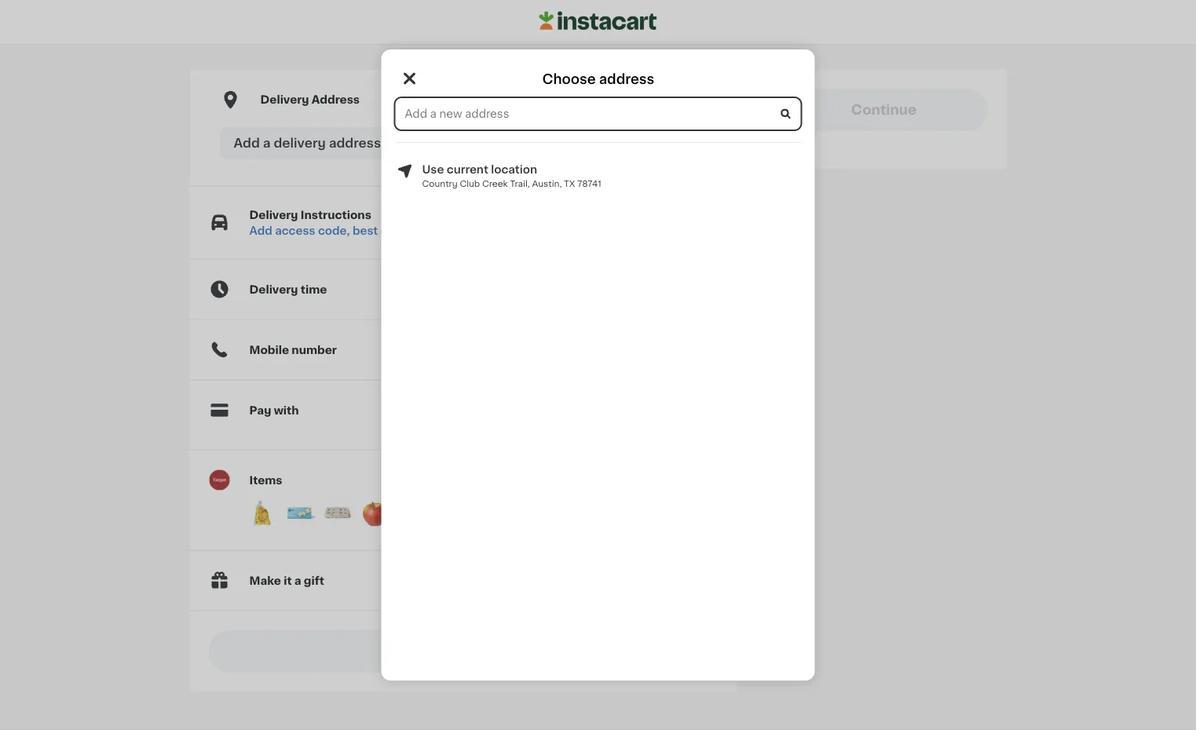 Task type: locate. For each thing, give the bounding box(es) containing it.
0 vertical spatial a
[[263, 137, 271, 150]]

a
[[263, 137, 271, 150], [294, 576, 301, 587]]

delivery left time
[[249, 284, 298, 295]]

add inside "button"
[[234, 137, 260, 150]]

1 vertical spatial add
[[249, 225, 272, 236]]

club
[[460, 180, 480, 188]]

mobile number
[[249, 345, 337, 356]]

entrance,
[[381, 225, 435, 236]]

address down address
[[329, 137, 381, 150]]

home image
[[539, 9, 657, 33]]

number
[[292, 345, 337, 356]]

delivery up access
[[249, 209, 298, 220]]

honeycrisp apple bag image
[[359, 498, 391, 529]]

gift
[[304, 576, 324, 587]]

current
[[447, 164, 489, 175]]

0 vertical spatial add
[[234, 137, 260, 150]]

use current location country club creek trail, austin, tx 78741
[[422, 164, 602, 188]]

location
[[491, 164, 537, 175]]

delivery
[[260, 94, 309, 105], [249, 209, 298, 220], [249, 284, 298, 295]]

access
[[275, 225, 315, 236]]

0 horizontal spatial a
[[263, 137, 271, 150]]

delivery for delivery address
[[260, 94, 309, 105]]

pay with
[[249, 405, 299, 416]]

1 vertical spatial delivery
[[249, 209, 298, 220]]

delivery up delivery
[[260, 94, 309, 105]]

add inside delivery instructions add access code, best entrance, etc.
[[249, 225, 272, 236]]

address right choose
[[599, 73, 655, 86]]

add
[[234, 137, 260, 150], [249, 225, 272, 236]]

good & gather grade a cage-free large eggs image
[[322, 498, 353, 529]]

delivery for delivery instructions add access code, best entrance, etc.
[[249, 209, 298, 220]]

choose
[[543, 73, 596, 86]]

address
[[312, 94, 360, 105]]

address inside "button"
[[329, 137, 381, 150]]

add a delivery address
[[234, 137, 381, 150]]

1 vertical spatial a
[[294, 576, 301, 587]]

pay
[[249, 405, 271, 416]]

a right it
[[294, 576, 301, 587]]

1 horizontal spatial address
[[599, 73, 655, 86]]

add left access
[[249, 225, 272, 236]]

1 vertical spatial address
[[329, 137, 381, 150]]

use
[[422, 164, 444, 175]]

delivery inside delivery instructions add access code, best entrance, etc.
[[249, 209, 298, 220]]

0 vertical spatial delivery
[[260, 94, 309, 105]]

make
[[249, 576, 281, 587]]

0 vertical spatial address
[[599, 73, 655, 86]]

a left delivery
[[263, 137, 271, 150]]

add a delivery address button
[[220, 128, 707, 159]]

it
[[284, 576, 292, 587]]

add left delivery
[[234, 137, 260, 150]]

  text field
[[396, 98, 801, 130]]

  text field inside the choose address dialog
[[396, 98, 801, 130]]

tx
[[564, 180, 576, 188]]

search address image
[[779, 107, 793, 121]]

trail,
[[510, 180, 530, 188]]

0 horizontal spatial address
[[329, 137, 381, 150]]

good & gather lemons image
[[246, 498, 278, 529]]

2 vertical spatial delivery
[[249, 284, 298, 295]]

choose address dialog
[[381, 50, 815, 681]]

address
[[599, 73, 655, 86], [329, 137, 381, 150]]

country
[[422, 180, 458, 188]]



Task type: vqa. For each thing, say whether or not it's contained in the screenshot.
'CHOOSE ADDRESS' dialog
yes



Task type: describe. For each thing, give the bounding box(es) containing it.
mobile
[[249, 345, 289, 356]]

78741
[[578, 180, 602, 188]]

etc.
[[438, 225, 459, 236]]

with
[[274, 405, 299, 416]]

code,
[[318, 225, 350, 236]]

delivery time
[[249, 284, 327, 295]]

time
[[301, 284, 327, 295]]

choose address
[[543, 73, 655, 86]]

best
[[353, 225, 378, 236]]

items
[[249, 475, 282, 486]]

creek
[[482, 180, 508, 188]]

good & gather salted butter image
[[284, 498, 315, 529]]

delivery instructions add access code, best entrance, etc.
[[249, 209, 459, 236]]

make it a gift
[[249, 576, 324, 587]]

austin,
[[532, 180, 562, 188]]

instructions
[[301, 209, 372, 220]]

delivery address
[[260, 94, 360, 105]]

delivery
[[274, 137, 326, 150]]

1 horizontal spatial a
[[294, 576, 301, 587]]

a inside "button"
[[263, 137, 271, 150]]

delivery for delivery time
[[249, 284, 298, 295]]

address inside dialog
[[599, 73, 655, 86]]



